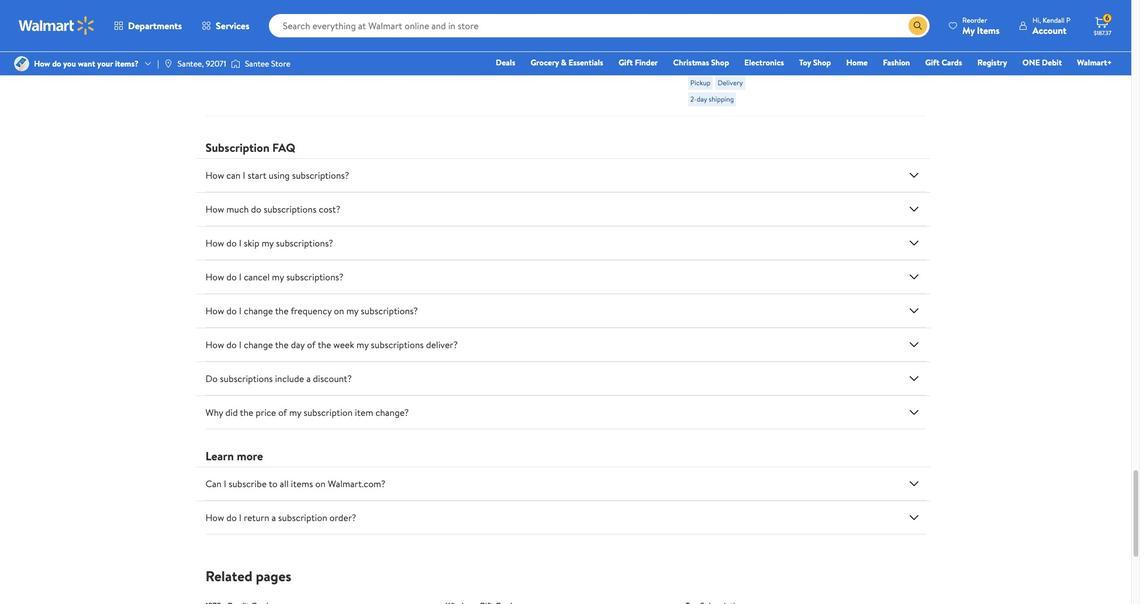 Task type: describe. For each thing, give the bounding box(es) containing it.
delivery down the 1032
[[478, 24, 503, 34]]

2-day shipping up essentials at the top of page
[[570, 40, 614, 50]]

delivery up santee on the top left
[[237, 24, 263, 34]]

hi,
[[1033, 15, 1041, 25]]

how for how do i change the day of the week my subscriptions deliver?
[[206, 339, 224, 351]]

how do i change the frequency on my subscriptions?
[[206, 305, 418, 318]]

walmart cash available
[[703, 42, 773, 51]]

grocery & essentials
[[531, 57, 603, 68]]

change?
[[376, 406, 409, 419]]

how do i skip my subscriptions? image
[[907, 236, 921, 250]]

week
[[334, 339, 354, 351]]

4271
[[846, 5, 860, 15]]

why did the price of my subscription item change? image
[[907, 406, 921, 420]]

grocery
[[531, 57, 559, 68]]

price
[[256, 406, 276, 419]]

electronics
[[745, 57, 784, 68]]

shop for christmas shop
[[711, 57, 729, 68]]

 image for santee, 92071
[[164, 59, 173, 68]]

debit
[[1042, 57, 1062, 68]]

|
[[157, 58, 159, 70]]

my right 'cancel'
[[272, 271, 284, 284]]

walmart.com?
[[328, 478, 386, 491]]

fashion link
[[878, 56, 916, 69]]

do right much
[[251, 203, 261, 216]]

how do i change the day of the week my subscriptions deliver?
[[206, 339, 458, 351]]

do subscriptions include a discount? image
[[907, 372, 921, 386]]

essentials
[[569, 57, 603, 68]]

0 vertical spatial subscription
[[304, 406, 353, 419]]

subscription
[[206, 140, 270, 156]]

the left frequency
[[275, 305, 289, 318]]

do
[[206, 373, 218, 385]]

frequency
[[291, 305, 332, 318]]

i for how do i change the frequency on my subscriptions?
[[239, 305, 242, 318]]

faq
[[272, 140, 295, 156]]

 image for how do you want your items?
[[14, 56, 29, 71]]

0 horizontal spatial a
[[272, 512, 276, 525]]

1 vertical spatial subscriptions
[[371, 339, 424, 351]]

shipping down christmas shop link
[[709, 94, 734, 104]]

shipping up "home" link
[[829, 40, 854, 50]]

cancel
[[244, 271, 270, 284]]

how for how much do subscriptions cost?
[[206, 203, 224, 216]]

fashion
[[883, 57, 910, 68]]

gift for gift cards
[[926, 57, 940, 68]]

my right week
[[357, 339, 369, 351]]

available
[[747, 42, 773, 51]]

 image for santee store
[[231, 58, 240, 70]]

my right price
[[289, 406, 301, 419]]

deliver?
[[426, 339, 458, 351]]

gift for gift finder
[[619, 57, 633, 68]]

Search search field
[[269, 14, 930, 37]]

0 vertical spatial of
[[307, 339, 316, 351]]

reorder
[[963, 15, 987, 25]]

deals link
[[491, 56, 521, 69]]

include
[[275, 373, 304, 385]]

p
[[1067, 15, 1071, 25]]

start
[[248, 169, 267, 182]]

on for my
[[334, 305, 344, 318]]

santee,
[[178, 58, 204, 70]]

how for how can i start using subscriptions?
[[206, 169, 224, 182]]

one debit link
[[1017, 56, 1067, 69]]

do for how do i change the day of the week my subscriptions deliver?
[[226, 339, 237, 351]]

how for how do i return a subscription order?
[[206, 512, 224, 525]]

services button
[[192, 12, 259, 40]]

how do you want your items?
[[34, 58, 139, 70]]

walmart+ link
[[1072, 56, 1118, 69]]

can i subscribe to all items on walmart.com?
[[206, 478, 386, 491]]

items
[[291, 478, 313, 491]]

learn
[[206, 449, 234, 464]]

cash
[[730, 42, 745, 51]]

i for how do i return a subscription order?
[[239, 512, 242, 525]]

registry
[[978, 57, 1007, 68]]

one debit
[[1023, 57, 1062, 68]]

$187.37
[[1094, 29, 1112, 37]]

1548
[[365, 5, 380, 15]]

walmart
[[703, 42, 729, 51]]

shop for toy shop
[[813, 57, 831, 68]]

related
[[206, 567, 252, 587]]

how do i change the day of the week my subscriptions deliver? image
[[907, 338, 921, 352]]

how do i return a subscription order? image
[[907, 511, 921, 525]]

i for how do i cancel my subscriptions?
[[239, 271, 242, 284]]

how can i start using subscriptions? image
[[907, 168, 921, 182]]

Walmart Site-Wide search field
[[269, 14, 930, 37]]

do for how do i return a subscription order?
[[226, 512, 237, 525]]

my
[[963, 24, 975, 37]]

my up week
[[347, 305, 359, 318]]

account
[[1033, 24, 1067, 37]]

2-day shipping up toy shop
[[811, 40, 854, 50]]

learn more
[[206, 449, 263, 464]]

cards
[[942, 57, 962, 68]]

toy shop
[[799, 57, 831, 68]]

christmas shop link
[[668, 56, 735, 69]]

did
[[225, 406, 238, 419]]

reorder my items
[[963, 15, 1000, 37]]

item
[[355, 406, 373, 419]]

walmart+
[[1077, 57, 1112, 68]]

subscriptions? for how can i start using subscriptions?
[[292, 169, 349, 182]]

items?
[[115, 58, 139, 70]]

how do i change the frequency on my subscriptions? image
[[907, 304, 921, 318]]

product group containing pickup
[[208, 0, 312, 111]]

home
[[846, 57, 868, 68]]

how do i return a subscription order?
[[206, 512, 356, 525]]

departments
[[128, 19, 182, 32]]

product group containing 1032
[[448, 0, 552, 111]]

departments button
[[104, 12, 192, 40]]

can
[[206, 478, 222, 491]]

store
[[271, 58, 291, 70]]



Task type: vqa. For each thing, say whether or not it's contained in the screenshot.
Toy Shop Shop
yes



Task type: locate. For each thing, give the bounding box(es) containing it.
2-day shipping up deals link
[[450, 40, 494, 50]]

the right the did
[[240, 406, 253, 419]]

manufacturer offer
[[709, 51, 767, 61]]

kendall
[[1043, 15, 1065, 25]]

how for how do you want your items?
[[34, 58, 50, 70]]

subscriptions? for how do i skip my subscriptions?
[[276, 237, 333, 250]]

2 horizontal spatial  image
[[231, 58, 240, 70]]

do for how do i change the frequency on my subscriptions?
[[226, 305, 237, 318]]

1 horizontal spatial on
[[334, 305, 344, 318]]

walmart image
[[19, 16, 95, 35]]

the left week
[[318, 339, 331, 351]]

i for how do i skip my subscriptions?
[[239, 237, 242, 250]]

 image
[[14, 56, 29, 71], [231, 58, 240, 70], [164, 59, 173, 68]]

using
[[269, 169, 290, 182]]

of left week
[[307, 339, 316, 351]]

shipping
[[229, 40, 254, 50], [349, 40, 374, 50], [469, 40, 494, 50], [589, 40, 614, 50], [829, 40, 854, 50], [709, 94, 734, 104]]

1 product group from the left
[[208, 0, 312, 111]]

1 shop from the left
[[711, 57, 729, 68]]

do left 'cancel'
[[226, 271, 237, 284]]

2 product group from the left
[[328, 0, 432, 111]]

3342
[[606, 5, 621, 15]]

2-day shipping down services
[[210, 40, 254, 50]]

1 vertical spatial subscription
[[278, 512, 327, 525]]

your
[[97, 58, 113, 70]]

1 vertical spatial on
[[315, 478, 326, 491]]

change for frequency
[[244, 305, 273, 318]]

shop right the toy
[[813, 57, 831, 68]]

why
[[206, 406, 223, 419]]

i
[[243, 169, 245, 182], [239, 237, 242, 250], [239, 271, 242, 284], [239, 305, 242, 318], [239, 339, 242, 351], [224, 478, 226, 491], [239, 512, 242, 525]]

home link
[[841, 56, 873, 69]]

4 product group from the left
[[568, 0, 672, 111]]

0 horizontal spatial  image
[[14, 56, 29, 71]]

how much do subscriptions cost?
[[206, 203, 340, 216]]

2 shop from the left
[[813, 57, 831, 68]]

how for how do i cancel my subscriptions?
[[206, 271, 224, 284]]

delivery down manufacturer at top
[[718, 78, 743, 88]]

items
[[977, 24, 1000, 37]]

the
[[275, 305, 289, 318], [275, 339, 289, 351], [318, 339, 331, 351], [240, 406, 253, 419]]

2-day shipping down 1548
[[330, 40, 374, 50]]

gift cards
[[926, 57, 962, 68]]

subscribe
[[229, 478, 267, 491]]

my right skip
[[262, 237, 274, 250]]

on for walmart.com?
[[315, 478, 326, 491]]

registry link
[[972, 56, 1013, 69]]

subscription
[[304, 406, 353, 419], [278, 512, 327, 525]]

subscriptions left deliver?
[[371, 339, 424, 351]]

how do i cancel my subscriptions? image
[[907, 270, 921, 284]]

0 horizontal spatial on
[[315, 478, 326, 491]]

1 horizontal spatial a
[[306, 373, 311, 385]]

you
[[63, 58, 76, 70]]

subscriptions? for how do i cancel my subscriptions?
[[286, 271, 343, 284]]

subscriptions
[[264, 203, 317, 216], [371, 339, 424, 351], [220, 373, 273, 385]]

pages
[[256, 567, 291, 587]]

on right frequency
[[334, 305, 344, 318]]

of right price
[[278, 406, 287, 419]]

shipping up deals link
[[469, 40, 494, 50]]

 image right 92071
[[231, 58, 240, 70]]

3 product group from the left
[[448, 0, 552, 111]]

skip
[[244, 237, 259, 250]]

0 horizontal spatial of
[[278, 406, 287, 419]]

shop inside christmas shop link
[[711, 57, 729, 68]]

subscription down the items
[[278, 512, 327, 525]]

shipping down services
[[229, 40, 254, 50]]

product group containing 4271
[[808, 0, 912, 111]]

5 product group from the left
[[688, 0, 792, 111]]

92071
[[206, 58, 226, 70]]

how for how do i change the frequency on my subscriptions?
[[206, 305, 224, 318]]

1 horizontal spatial  image
[[164, 59, 173, 68]]

change for day
[[244, 339, 273, 351]]

why did the price of my subscription item change?
[[206, 406, 409, 419]]

santee, 92071
[[178, 58, 226, 70]]

one
[[1023, 57, 1040, 68]]

1 change from the top
[[244, 305, 273, 318]]

do left the return
[[226, 512, 237, 525]]

deals
[[496, 57, 515, 68]]

do
[[52, 58, 61, 70], [251, 203, 261, 216], [226, 237, 237, 250], [226, 271, 237, 284], [226, 305, 237, 318], [226, 339, 237, 351], [226, 512, 237, 525]]

2 change from the top
[[244, 339, 273, 351]]

gift left cards
[[926, 57, 940, 68]]

product group containing 1548
[[328, 0, 432, 111]]

2-day shipping down christmas shop link
[[691, 94, 734, 104]]

order?
[[330, 512, 356, 525]]

6
[[1106, 13, 1110, 23]]

product group containing 3342
[[568, 0, 672, 111]]

hi, kendall p account
[[1033, 15, 1071, 37]]

offer
[[752, 51, 767, 61]]

how much do subscriptions cost? image
[[907, 202, 921, 216]]

gift left finder
[[619, 57, 633, 68]]

grocery & essentials link
[[525, 56, 609, 69]]

cost?
[[319, 203, 340, 216]]

do subscriptions include a discount?
[[206, 373, 352, 385]]

change up "do subscriptions include a discount?"
[[244, 339, 273, 351]]

more
[[237, 449, 263, 464]]

2 gift from the left
[[926, 57, 940, 68]]

can i subscribe to all items on walmart.com? image
[[907, 477, 921, 491]]

delivery down 1548
[[358, 24, 383, 34]]

2-
[[210, 40, 217, 50], [330, 40, 337, 50], [450, 40, 457, 50], [570, 40, 577, 50], [811, 40, 817, 50], [691, 94, 697, 104]]

0 vertical spatial subscriptions
[[264, 203, 317, 216]]

1 horizontal spatial shop
[[813, 57, 831, 68]]

manufacturer
[[709, 51, 750, 61]]

product group
[[208, 0, 312, 111], [328, 0, 432, 111], [448, 0, 552, 111], [568, 0, 672, 111], [688, 0, 792, 111], [808, 0, 912, 111]]

1 horizontal spatial gift
[[926, 57, 940, 68]]

1 vertical spatial a
[[272, 512, 276, 525]]

services
[[216, 19, 250, 32]]

search icon image
[[913, 21, 923, 30]]

how for how do i skip my subscriptions?
[[206, 237, 224, 250]]

product group containing walmart cash available
[[688, 0, 792, 111]]

of
[[307, 339, 316, 351], [278, 406, 287, 419]]

&
[[561, 57, 567, 68]]

do down how do i cancel my subscriptions?
[[226, 305, 237, 318]]

how do i skip my subscriptions?
[[206, 237, 333, 250]]

do up "do subscriptions include a discount?"
[[226, 339, 237, 351]]

on right the items
[[315, 478, 326, 491]]

discount?
[[313, 373, 352, 385]]

subscriptions right 'do'
[[220, 373, 273, 385]]

all
[[280, 478, 289, 491]]

 image left you
[[14, 56, 29, 71]]

shipping down walmart site-wide search box
[[589, 40, 614, 50]]

2 vertical spatial subscriptions
[[220, 373, 273, 385]]

how
[[34, 58, 50, 70], [206, 169, 224, 182], [206, 203, 224, 216], [206, 237, 224, 250], [206, 271, 224, 284], [206, 305, 224, 318], [206, 339, 224, 351], [206, 512, 224, 525]]

related pages
[[206, 567, 291, 587]]

6 $187.37
[[1094, 13, 1112, 37]]

toy
[[799, 57, 811, 68]]

gift finder
[[619, 57, 658, 68]]

shop down walmart
[[711, 57, 729, 68]]

christmas
[[673, 57, 709, 68]]

1 gift from the left
[[619, 57, 633, 68]]

0 horizontal spatial gift
[[619, 57, 633, 68]]

a right the include
[[306, 373, 311, 385]]

i for how do i change the day of the week my subscriptions deliver?
[[239, 339, 242, 351]]

0 vertical spatial change
[[244, 305, 273, 318]]

shipping down 1548
[[349, 40, 374, 50]]

christmas shop
[[673, 57, 729, 68]]

the up "do subscriptions include a discount?"
[[275, 339, 289, 351]]

i for how can i start using subscriptions?
[[243, 169, 245, 182]]

6 product group from the left
[[808, 0, 912, 111]]

a right the return
[[272, 512, 276, 525]]

0 vertical spatial a
[[306, 373, 311, 385]]

can
[[226, 169, 241, 182]]

do left skip
[[226, 237, 237, 250]]

0 vertical spatial on
[[334, 305, 344, 318]]

1 vertical spatial change
[[244, 339, 273, 351]]

subscriptions down the using
[[264, 203, 317, 216]]

how can i start using subscriptions?
[[206, 169, 349, 182]]

do for how do you want your items?
[[52, 58, 61, 70]]

day
[[217, 40, 227, 50], [337, 40, 347, 50], [457, 40, 467, 50], [577, 40, 587, 50], [817, 40, 827, 50], [697, 94, 707, 104], [291, 339, 305, 351]]

1 horizontal spatial of
[[307, 339, 316, 351]]

how do i cancel my subscriptions?
[[206, 271, 343, 284]]

santee store
[[245, 58, 291, 70]]

do for how do i cancel my subscriptions?
[[226, 271, 237, 284]]

change down 'cancel'
[[244, 305, 273, 318]]

subscriptions?
[[292, 169, 349, 182], [276, 237, 333, 250], [286, 271, 343, 284], [361, 305, 418, 318]]

toy shop link
[[794, 56, 837, 69]]

shop inside toy shop link
[[813, 57, 831, 68]]

do for how do i skip my subscriptions?
[[226, 237, 237, 250]]

1032
[[485, 5, 499, 15]]

subscription down discount?
[[304, 406, 353, 419]]

do left you
[[52, 58, 61, 70]]

0 horizontal spatial shop
[[711, 57, 729, 68]]

to
[[269, 478, 278, 491]]

my
[[262, 237, 274, 250], [272, 271, 284, 284], [347, 305, 359, 318], [357, 339, 369, 351], [289, 406, 301, 419]]

1 vertical spatial of
[[278, 406, 287, 419]]

 image right |
[[164, 59, 173, 68]]

subscription faq
[[206, 140, 295, 156]]

return
[[244, 512, 269, 525]]



